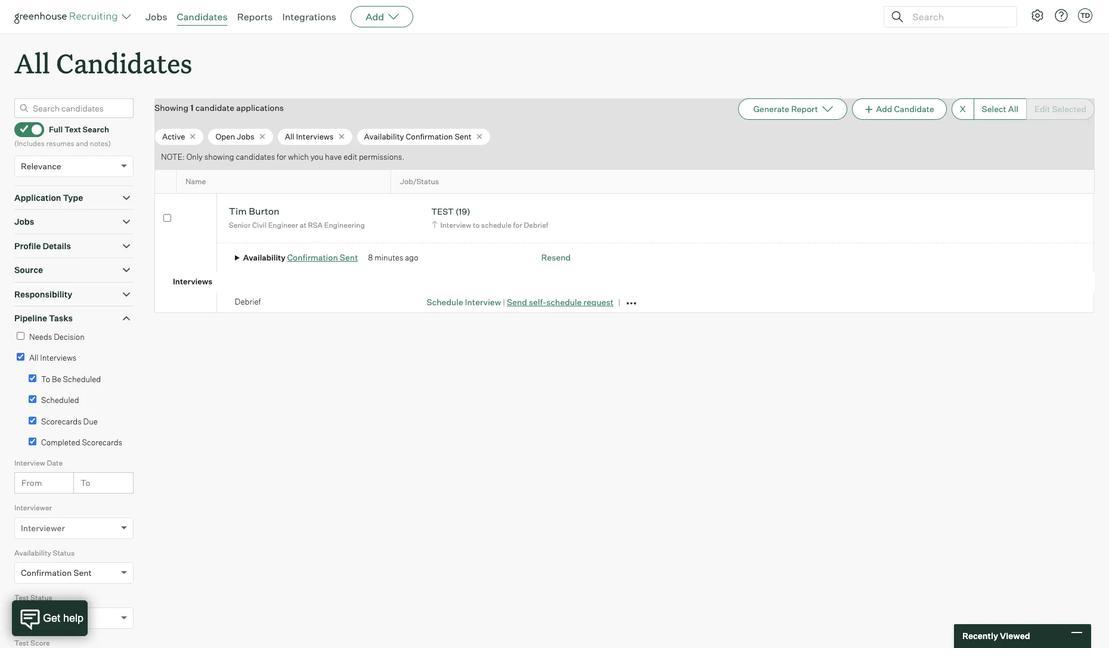 Task type: locate. For each thing, give the bounding box(es) containing it.
full text search (includes resumes and notes)
[[14, 125, 111, 148]]

all right select
[[1009, 104, 1019, 114]]

note:
[[161, 152, 185, 162]]

To Be Scheduled checkbox
[[29, 374, 36, 382]]

schedule inside test (19) interview to schedule for debrief
[[481, 221, 512, 230]]

0 vertical spatial interviewer
[[14, 504, 52, 513]]

engineering
[[324, 221, 365, 230]]

jobs link
[[146, 11, 167, 23]]

1 horizontal spatial schedule
[[547, 297, 582, 307]]

1 horizontal spatial confirmation
[[287, 253, 338, 263]]

8 minutes ago
[[368, 253, 419, 263]]

0 vertical spatial confirmation sent
[[287, 253, 358, 263]]

all interviews up you
[[285, 132, 334, 141]]

add button
[[351, 6, 414, 27]]

tasks
[[49, 313, 73, 323]]

interviewer down from on the bottom of the page
[[14, 504, 52, 513]]

select all
[[982, 104, 1019, 114]]

interviewer
[[14, 504, 52, 513], [21, 523, 65, 533]]

0 horizontal spatial confirmation sent
[[21, 568, 92, 578]]

0 horizontal spatial debrief
[[235, 297, 261, 307]]

1 horizontal spatial debrief
[[524, 221, 549, 230]]

interview up from on the bottom of the page
[[14, 459, 45, 468]]

have
[[325, 152, 342, 162]]

text
[[64, 125, 81, 134]]

confirmation sent
[[287, 253, 358, 263], [21, 568, 92, 578]]

0 vertical spatial candidates
[[177, 11, 228, 23]]

1 vertical spatial confirmation
[[287, 253, 338, 263]]

interview left |
[[465, 297, 501, 307]]

availability up permissions. on the left top of page
[[364, 132, 404, 141]]

candidates
[[177, 11, 228, 23], [56, 45, 192, 81]]

interview inside test (19) interview to schedule for debrief
[[441, 221, 472, 230]]

to
[[473, 221, 480, 230]]

td button
[[1076, 6, 1095, 25]]

tim burton link
[[229, 205, 280, 219]]

only
[[187, 152, 203, 162]]

0 vertical spatial to
[[41, 374, 50, 384]]

1 vertical spatial interviews
[[173, 277, 213, 287]]

viewed
[[1000, 631, 1031, 641]]

0 vertical spatial all interviews
[[285, 132, 334, 141]]

(19)
[[456, 207, 471, 217]]

1 horizontal spatial confirmation sent
[[287, 253, 358, 263]]

1 vertical spatial confirmation sent
[[21, 568, 92, 578]]

1 vertical spatial to
[[81, 478, 90, 488]]

schedule
[[481, 221, 512, 230], [547, 297, 582, 307]]

1 vertical spatial candidates
[[56, 45, 192, 81]]

scheduled
[[63, 374, 101, 384], [41, 396, 79, 405]]

jobs left candidates link
[[146, 11, 167, 23]]

civil
[[252, 221, 267, 230]]

candidate
[[196, 103, 234, 113]]

add for add
[[366, 11, 384, 23]]

2 horizontal spatial sent
[[455, 132, 472, 141]]

0 vertical spatial schedule
[[481, 221, 512, 230]]

for right the "to"
[[513, 221, 523, 230]]

scorecards due
[[41, 417, 98, 426]]

integrations link
[[282, 11, 337, 23]]

to down completed scorecards
[[81, 478, 90, 488]]

2 vertical spatial confirmation
[[21, 568, 72, 578]]

confirmation sent down availability status
[[21, 568, 92, 578]]

to left be
[[41, 374, 50, 384]]

sent for confirmation sent dropdown button
[[340, 253, 358, 263]]

all
[[14, 45, 50, 81], [1009, 104, 1019, 114], [285, 132, 295, 141], [29, 353, 38, 363]]

greenhouse recruiting image
[[14, 10, 122, 24]]

scheduled down be
[[41, 396, 79, 405]]

interview date
[[14, 459, 63, 468]]

0 vertical spatial add
[[366, 11, 384, 23]]

1 vertical spatial test status
[[21, 613, 65, 623]]

scorecards down due
[[82, 438, 122, 448]]

add candidate
[[877, 104, 935, 114]]

scheduled right be
[[63, 374, 101, 384]]

2 vertical spatial sent
[[74, 568, 92, 578]]

profile details
[[14, 241, 71, 251]]

1 vertical spatial test
[[21, 613, 38, 623]]

send self-schedule request link
[[507, 297, 614, 307]]

for
[[277, 152, 286, 162], [513, 221, 523, 230]]

0 horizontal spatial for
[[277, 152, 286, 162]]

needs decision
[[29, 332, 85, 342]]

2 horizontal spatial interviews
[[296, 132, 334, 141]]

score
[[30, 639, 50, 648]]

applications
[[236, 103, 284, 113]]

0 vertical spatial jobs
[[146, 11, 167, 23]]

type
[[63, 193, 83, 203]]

select
[[982, 104, 1007, 114]]

1 vertical spatial availability
[[243, 253, 286, 263]]

td button
[[1079, 8, 1093, 23]]

test status down confirmation sent option
[[14, 594, 52, 603]]

scorecards up the completed
[[41, 417, 82, 426]]

0 vertical spatial scorecards
[[41, 417, 82, 426]]

test (19) interview to schedule for debrief
[[432, 207, 549, 230]]

sent inside availability status element
[[74, 568, 92, 578]]

status
[[53, 549, 75, 558], [30, 594, 52, 603], [40, 613, 65, 623]]

confirmation down rsa
[[287, 253, 338, 263]]

jobs right the open
[[237, 132, 255, 141]]

0 vertical spatial interview
[[441, 221, 472, 230]]

0 horizontal spatial sent
[[74, 568, 92, 578]]

which
[[288, 152, 309, 162]]

status down confirmation sent option
[[30, 594, 52, 603]]

jobs
[[146, 11, 167, 23], [237, 132, 255, 141], [14, 217, 34, 227]]

report
[[792, 104, 819, 114]]

2 vertical spatial interviews
[[40, 353, 77, 363]]

1 vertical spatial add
[[877, 104, 893, 114]]

jobs up profile at the left top
[[14, 217, 34, 227]]

search
[[83, 125, 109, 134]]

tim burton senior civil engineer at rsa engineering
[[229, 205, 365, 230]]

1 vertical spatial schedule
[[547, 297, 582, 307]]

senior
[[229, 221, 251, 230]]

confirmation sent down rsa
[[287, 253, 358, 263]]

1 horizontal spatial availability
[[243, 253, 286, 263]]

1 vertical spatial scheduled
[[41, 396, 79, 405]]

0 vertical spatial sent
[[455, 132, 472, 141]]

2 horizontal spatial availability
[[364, 132, 404, 141]]

0 horizontal spatial jobs
[[14, 217, 34, 227]]

0 vertical spatial confirmation
[[406, 132, 453, 141]]

interviewer up availability status
[[21, 523, 65, 533]]

schedule right the "to"
[[481, 221, 512, 230]]

1 vertical spatial all interviews
[[29, 353, 77, 363]]

relevance
[[21, 161, 61, 171]]

availability up confirmation sent option
[[14, 549, 51, 558]]

|
[[503, 298, 505, 307]]

resend
[[542, 253, 571, 263]]

status up score
[[40, 613, 65, 623]]

debrief
[[524, 221, 549, 230], [235, 297, 261, 307]]

test status up score
[[21, 613, 65, 623]]

0 horizontal spatial schedule
[[481, 221, 512, 230]]

Search text field
[[910, 8, 1006, 25]]

schedule left request
[[547, 297, 582, 307]]

0 horizontal spatial to
[[41, 374, 50, 384]]

2 vertical spatial jobs
[[14, 217, 34, 227]]

profile
[[14, 241, 41, 251]]

0 horizontal spatial interviews
[[40, 353, 77, 363]]

confirmation up job/status
[[406, 132, 453, 141]]

Scheduled checkbox
[[29, 396, 36, 403]]

test left score
[[14, 639, 29, 648]]

None checkbox
[[163, 214, 171, 222]]

all down greenhouse recruiting image
[[14, 45, 50, 81]]

1 horizontal spatial scorecards
[[82, 438, 122, 448]]

for left which
[[277, 152, 286, 162]]

resend button
[[542, 253, 571, 263]]

add candidate link
[[853, 99, 947, 120]]

1 horizontal spatial sent
[[340, 253, 358, 263]]

All Interviews checkbox
[[17, 353, 24, 361]]

confirmation down availability status
[[21, 568, 72, 578]]

test down confirmation sent option
[[14, 594, 29, 603]]

1 horizontal spatial jobs
[[146, 11, 167, 23]]

1 horizontal spatial add
[[877, 104, 893, 114]]

permissions.
[[359, 152, 405, 162]]

add inside popup button
[[366, 11, 384, 23]]

completed scorecards
[[41, 438, 122, 448]]

0 vertical spatial interviews
[[296, 132, 334, 141]]

1 horizontal spatial for
[[513, 221, 523, 230]]

status up confirmation sent option
[[53, 549, 75, 558]]

Scorecards Due checkbox
[[29, 417, 36, 425]]

0 vertical spatial status
[[53, 549, 75, 558]]

interview down the (19)
[[441, 221, 472, 230]]

0 horizontal spatial add
[[366, 11, 384, 23]]

from
[[21, 478, 42, 488]]

schedule
[[427, 297, 463, 307]]

0 vertical spatial debrief
[[524, 221, 549, 230]]

test status element
[[14, 593, 134, 638]]

add
[[366, 11, 384, 23], [877, 104, 893, 114]]

confirmation inside availability status element
[[21, 568, 72, 578]]

confirmation
[[406, 132, 453, 141], [287, 253, 338, 263], [21, 568, 72, 578]]

1 horizontal spatial to
[[81, 478, 90, 488]]

full
[[49, 125, 63, 134]]

2 vertical spatial availability
[[14, 549, 51, 558]]

0 horizontal spatial confirmation
[[21, 568, 72, 578]]

0 horizontal spatial availability
[[14, 549, 51, 558]]

2 horizontal spatial jobs
[[237, 132, 255, 141]]

1 vertical spatial for
[[513, 221, 523, 230]]

1 vertical spatial status
[[30, 594, 52, 603]]

interview to schedule for debrief link
[[430, 220, 552, 231]]

all interviews up be
[[29, 353, 77, 363]]

send
[[507, 297, 527, 307]]

confirmation for confirmation sent dropdown button
[[287, 253, 338, 263]]

availability
[[364, 132, 404, 141], [243, 253, 286, 263], [14, 549, 51, 558]]

to for to
[[81, 478, 90, 488]]

confirmation sent inside availability status element
[[21, 568, 92, 578]]

date
[[47, 459, 63, 468]]

test status
[[14, 594, 52, 603], [21, 613, 65, 623]]

availability down civil on the left of the page
[[243, 253, 286, 263]]

candidates right "jobs" link
[[177, 11, 228, 23]]

1 vertical spatial sent
[[340, 253, 358, 263]]

engineer
[[268, 221, 298, 230]]

be
[[52, 374, 61, 384]]

0 vertical spatial availability
[[364, 132, 404, 141]]

recently viewed
[[963, 631, 1031, 641]]

test up test score
[[21, 613, 38, 623]]

interviewer element
[[14, 502, 134, 547]]

candidates down "jobs" link
[[56, 45, 192, 81]]

you
[[311, 152, 323, 162]]



Task type: describe. For each thing, give the bounding box(es) containing it.
0 vertical spatial test status
[[14, 594, 52, 603]]

availability status element
[[14, 547, 134, 593]]

1 vertical spatial interviewer
[[21, 523, 65, 533]]

and
[[76, 139, 88, 148]]

confirmation for confirmation sent option
[[21, 568, 72, 578]]

checkmark image
[[20, 125, 29, 133]]

availability for availability confirmation sent
[[364, 132, 404, 141]]

all up note: only showing candidates for which you have edit permissions.
[[285, 132, 295, 141]]

test
[[432, 207, 454, 217]]

0 vertical spatial test
[[14, 594, 29, 603]]

pipeline
[[14, 313, 47, 323]]

details
[[43, 241, 71, 251]]

candidate
[[895, 104, 935, 114]]

all inside select all link
[[1009, 104, 1019, 114]]

configure image
[[1031, 8, 1045, 23]]

Needs Decision checkbox
[[17, 332, 24, 340]]

0 vertical spatial scheduled
[[63, 374, 101, 384]]

debrief inside test (19) interview to schedule for debrief
[[524, 221, 549, 230]]

candidate reports are now available! apply filters and select "view in app" element
[[739, 99, 848, 120]]

request
[[584, 297, 614, 307]]

for inside test (19) interview to schedule for debrief
[[513, 221, 523, 230]]

2 vertical spatial interview
[[14, 459, 45, 468]]

to for to be scheduled
[[41, 374, 50, 384]]

notes)
[[90, 139, 111, 148]]

1 vertical spatial scorecards
[[82, 438, 122, 448]]

2 horizontal spatial confirmation
[[406, 132, 453, 141]]

availability confirmation sent
[[364, 132, 472, 141]]

integrations
[[282, 11, 337, 23]]

2 vertical spatial status
[[40, 613, 65, 623]]

application
[[14, 193, 61, 203]]

sent for confirmation sent option
[[74, 568, 92, 578]]

generate report
[[754, 104, 819, 114]]

availability for availability
[[243, 253, 286, 263]]

1
[[190, 103, 194, 113]]

availability status
[[14, 549, 75, 558]]

confirmation sent for confirmation sent dropdown button
[[287, 253, 358, 263]]

candidates link
[[177, 11, 228, 23]]

source
[[14, 265, 43, 275]]

due
[[83, 417, 98, 426]]

responsibility
[[14, 289, 72, 299]]

confirmation sent option
[[21, 568, 92, 578]]

0 horizontal spatial scorecards
[[41, 417, 82, 426]]

edit
[[344, 152, 357, 162]]

availability for availability status
[[14, 549, 51, 558]]

at
[[300, 221, 307, 230]]

active
[[162, 132, 185, 141]]

reports link
[[237, 11, 273, 23]]

1 horizontal spatial all interviews
[[285, 132, 334, 141]]

decision
[[54, 332, 85, 342]]

Search candidates field
[[14, 99, 134, 118]]

status for confirmation
[[53, 549, 75, 558]]

confirmation sent button
[[287, 253, 358, 263]]

8
[[368, 253, 373, 263]]

recently
[[963, 631, 999, 641]]

completed
[[41, 438, 80, 448]]

add for add candidate
[[877, 104, 893, 114]]

reports
[[237, 11, 273, 23]]

x link
[[952, 99, 974, 120]]

1 horizontal spatial interviews
[[173, 277, 213, 287]]

select all link
[[974, 99, 1027, 120]]

name
[[186, 177, 206, 186]]

all right all interviews option
[[29, 353, 38, 363]]

ago
[[405, 253, 419, 263]]

2 vertical spatial test
[[14, 639, 29, 648]]

open
[[216, 132, 235, 141]]

note: only showing candidates for which you have edit permissions.
[[161, 152, 405, 162]]

td
[[1081, 11, 1091, 20]]

open jobs
[[216, 132, 255, 141]]

test score
[[14, 639, 50, 648]]

all candidates
[[14, 45, 192, 81]]

confirmation sent for confirmation sent option
[[21, 568, 92, 578]]

tim
[[229, 205, 247, 217]]

resumes
[[46, 139, 74, 148]]

showing
[[155, 103, 189, 113]]

(includes
[[14, 139, 45, 148]]

showing
[[205, 152, 234, 162]]

1 vertical spatial debrief
[[235, 297, 261, 307]]

relevance option
[[21, 161, 61, 171]]

to be scheduled
[[41, 374, 101, 384]]

pipeline tasks
[[14, 313, 73, 323]]

generate report button
[[739, 99, 848, 120]]

schedule interview link
[[427, 297, 501, 307]]

minutes
[[375, 253, 404, 263]]

0 vertical spatial for
[[277, 152, 286, 162]]

showing 1 candidate applications
[[155, 103, 284, 113]]

status for test
[[30, 594, 52, 603]]

schedule interview | send self-schedule request
[[427, 297, 614, 307]]

generate
[[754, 104, 790, 114]]

1 vertical spatial jobs
[[237, 132, 255, 141]]

application type
[[14, 193, 83, 203]]

1 vertical spatial interview
[[465, 297, 501, 307]]

candidates
[[236, 152, 275, 162]]

rsa
[[308, 221, 323, 230]]

burton
[[249, 205, 280, 217]]

needs
[[29, 332, 52, 342]]

Completed Scorecards checkbox
[[29, 438, 36, 446]]

0 horizontal spatial all interviews
[[29, 353, 77, 363]]

job/status
[[400, 177, 439, 186]]



Task type: vqa. For each thing, say whether or not it's contained in the screenshot.
Type
yes



